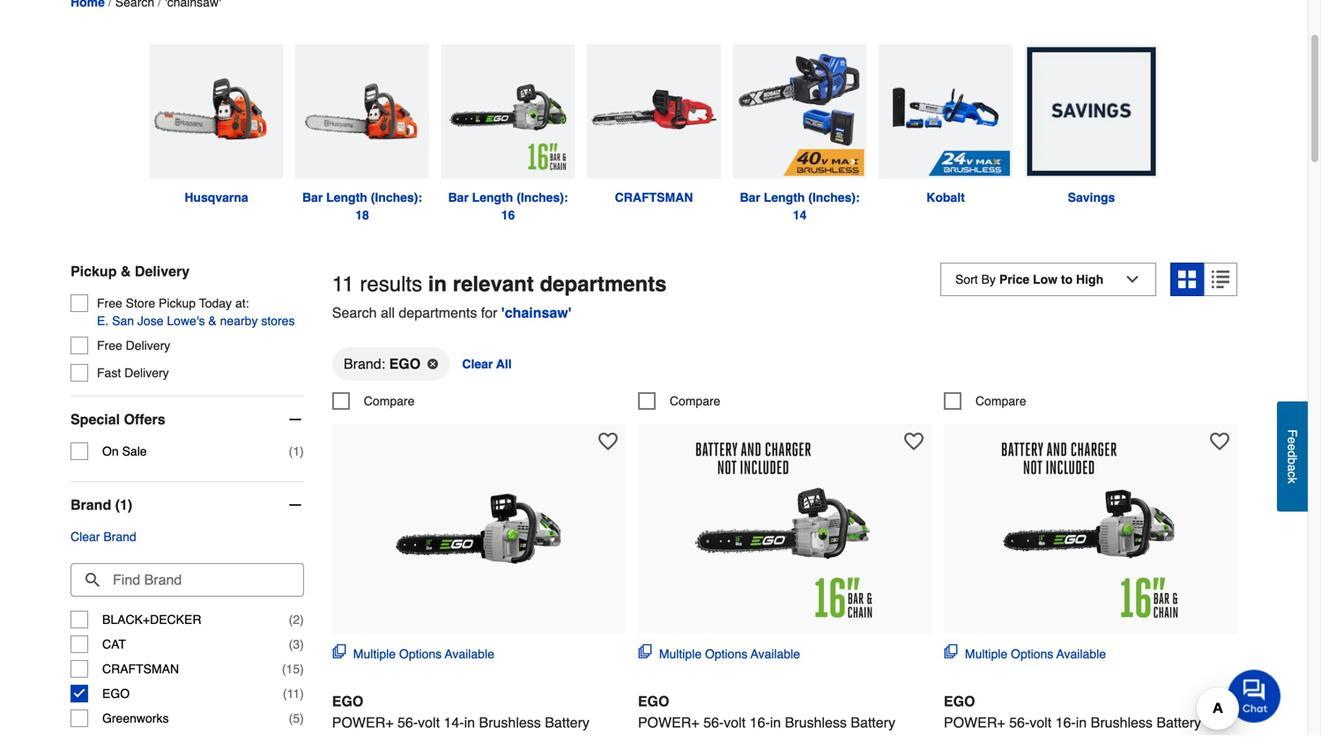 Task type: describe. For each thing, give the bounding box(es) containing it.
cat
[[102, 637, 126, 651]]

volt inside ego power+ 56-volt 14-in brushless battery
[[418, 714, 440, 731]]

store
[[126, 296, 155, 310]]

kobalt
[[927, 190, 965, 205]]

pickup & delivery
[[71, 263, 190, 280]]

2 multiple from the left
[[659, 647, 702, 661]]

) for ( 11 )
[[300, 687, 304, 701]]

nearby
[[220, 314, 258, 328]]

15
[[286, 662, 300, 676]]

length for 14
[[764, 190, 805, 205]]

e. san jose lowe's & nearby stores button
[[97, 312, 295, 330]]

3 volt from the left
[[1030, 714, 1052, 731]]

d
[[1286, 451, 1300, 457]]

2 multiple options available link from the left
[[638, 644, 800, 663]]

a
[[1286, 464, 1300, 471]]

16
[[501, 208, 515, 222]]

jose
[[137, 314, 164, 328]]

length for 16
[[472, 190, 513, 205]]

2 heart outline image from the left
[[904, 432, 924, 451]]

1 vertical spatial 11
[[287, 687, 300, 701]]

power+ inside ego power+ 56-volt 14-in brushless battery
[[332, 714, 394, 731]]

minus image
[[286, 496, 304, 514]]

brushless inside ego power+ 56-volt 14-in brushless battery
[[479, 714, 541, 731]]

b
[[1286, 457, 1300, 464]]

greenworks
[[102, 711, 169, 726]]

special offers button
[[71, 397, 304, 443]]

c
[[1286, 471, 1300, 477]]

list view image
[[1212, 271, 1230, 288]]

free delivery
[[97, 339, 170, 353]]

search element
[[115, 0, 154, 9]]

( 3 )
[[289, 637, 304, 651]]

free for free delivery
[[97, 339, 122, 353]]

clear all button
[[460, 346, 514, 382]]

0 horizontal spatial departments
[[399, 304, 477, 321]]

3 available from the left
[[1057, 647, 1106, 661]]

1 horizontal spatial craftsman
[[615, 190, 693, 205]]

san
[[112, 314, 134, 328]]

chainsaw image for bar length (inches): 18
[[295, 45, 429, 179]]

Find Brand text field
[[71, 563, 304, 597]]

grid view image
[[1179, 271, 1196, 288]]

11 inside the 11 results in relevant departments search all departments for ' chainsaw '
[[332, 272, 354, 296]]

2
[[293, 613, 300, 627]]

1 multiple options available from the left
[[353, 647, 494, 661]]

( for 1
[[289, 444, 293, 458]]

ego power+ 56-volt 14-in brushless battery
[[332, 693, 617, 735]]

chat invite button image
[[1228, 669, 1282, 723]]

2 options from the left
[[705, 647, 748, 661]]

clear brand button
[[71, 528, 136, 546]]

2 brushless from the left
[[785, 714, 847, 731]]

2 available from the left
[[751, 647, 800, 661]]

1 multiple from the left
[[353, 647, 396, 661]]

for
[[481, 304, 498, 321]]

sale
[[122, 444, 147, 458]]

bar length (inches): 16 link
[[435, 45, 581, 224]]

in inside the 11 results in relevant departments search all departments for ' chainsaw '
[[428, 272, 447, 296]]

chainsaw image for kobalt
[[879, 45, 1013, 179]]

2 e from the top
[[1286, 444, 1300, 451]]

1 multiple options available link from the left
[[332, 644, 494, 663]]

relevant
[[453, 272, 534, 296]]

close circle filled image
[[428, 359, 438, 369]]

( for 11
[[283, 687, 287, 701]]

3 battery from the left
[[1157, 714, 1201, 731]]

bar length (inches): 14
[[740, 190, 863, 222]]

compare for the 5013103739 element
[[670, 394, 721, 408]]

today
[[199, 296, 232, 310]]

all
[[381, 304, 395, 321]]

1
[[293, 444, 300, 458]]

2 power+ from the left
[[638, 714, 700, 731]]

( 2 )
[[289, 613, 304, 627]]

heart outline image
[[1210, 432, 1230, 451]]

delivery for free delivery
[[126, 339, 170, 353]]

all
[[496, 357, 512, 371]]

2 16- from the left
[[1056, 714, 1076, 731]]

bar length (inches): 18 link
[[289, 45, 435, 224]]

0 horizontal spatial pickup
[[71, 263, 117, 280]]

(1)
[[115, 497, 132, 513]]

chainsaw image for craftsman
[[587, 45, 721, 179]]

ego inside list box
[[389, 356, 421, 372]]

brand:
[[344, 356, 385, 372]]

3
[[293, 637, 300, 651]]

) for ( 15 )
[[300, 662, 304, 676]]

18
[[355, 208, 369, 222]]

3 multiple options available link from the left
[[944, 644, 1106, 663]]

fast delivery
[[97, 366, 169, 380]]

( 11 )
[[283, 687, 304, 701]]

( for 2
[[289, 613, 293, 627]]

bar for bar length (inches): 16
[[448, 190, 469, 205]]

( for 3
[[289, 637, 293, 651]]

1 ' from the left
[[501, 304, 505, 321]]

f
[[1286, 429, 1300, 437]]

on
[[102, 444, 119, 458]]

(inches): for 14
[[808, 190, 860, 205]]

14-
[[444, 714, 464, 731]]

delivery for fast delivery
[[124, 366, 169, 380]]



Task type: vqa. For each thing, say whether or not it's contained in the screenshot.
first LENGTH from right
yes



Task type: locate. For each thing, give the bounding box(es) containing it.
5 chainsaw image from the left
[[733, 45, 867, 179]]

compare for 5000885881 element
[[976, 394, 1026, 408]]

chainsaw image inside bar length (inches): 14 link
[[733, 45, 867, 179]]

2 horizontal spatial bar
[[740, 190, 761, 205]]

savings image
[[1025, 45, 1159, 179]]

0 vertical spatial clear
[[462, 357, 493, 371]]

2 horizontal spatial power+
[[944, 714, 1005, 731]]

(inches): for 16
[[517, 190, 568, 205]]

clear
[[462, 357, 493, 371], [71, 530, 100, 544]]

at:
[[235, 296, 249, 310]]

1 vertical spatial departments
[[399, 304, 477, 321]]

( 15 )
[[282, 662, 304, 676]]

(inches): inside the bar length (inches): 14
[[808, 190, 860, 205]]

3 chainsaw image from the left
[[441, 45, 575, 179]]

2 chainsaw image from the left
[[295, 45, 429, 179]]

2 horizontal spatial multiple
[[965, 647, 1008, 661]]

) for ( 3 )
[[300, 637, 304, 651]]

1 horizontal spatial departments
[[540, 272, 667, 296]]

brand: ego
[[344, 356, 421, 372]]

bar inside the bar length (inches): 14
[[740, 190, 761, 205]]

1 chainsaw image from the left
[[149, 45, 283, 179]]

brand down (1)
[[103, 530, 136, 544]]

clear inside list box
[[462, 357, 493, 371]]

4 ) from the top
[[300, 662, 304, 676]]

chainsaw
[[505, 304, 568, 321]]

2 multiple options available from the left
[[659, 647, 800, 661]]

clear brand
[[71, 530, 136, 544]]

3 56- from the left
[[1009, 714, 1030, 731]]

1 horizontal spatial multiple options available
[[659, 647, 800, 661]]

& up store
[[121, 263, 131, 280]]

chainsaw element
[[165, 0, 221, 9]]

0 horizontal spatial (inches):
[[371, 190, 422, 205]]

compare for the 1003130748 element
[[364, 394, 415, 408]]

multiple options available link
[[332, 644, 494, 663], [638, 644, 800, 663], [944, 644, 1106, 663]]

list box containing brand:
[[332, 346, 1238, 392]]

( up ( 11 )
[[282, 662, 286, 676]]

&
[[121, 263, 131, 280], [208, 314, 217, 328]]

delivery down the jose
[[126, 339, 170, 353]]

e up 'b'
[[1286, 444, 1300, 451]]

3 brushless from the left
[[1091, 714, 1153, 731]]

1 bar from the left
[[302, 190, 323, 205]]

) down '2'
[[300, 637, 304, 651]]

56- inside ego power+ 56-volt 14-in brushless battery
[[398, 714, 418, 731]]

2 bar from the left
[[448, 190, 469, 205]]

2 horizontal spatial length
[[764, 190, 805, 205]]

e. san jose lowe's & nearby stores
[[97, 314, 295, 328]]

6 ) from the top
[[300, 711, 304, 726]]

chainsaw image for husqvarna
[[149, 45, 283, 179]]

2 volt from the left
[[724, 714, 746, 731]]

5 ) from the top
[[300, 687, 304, 701]]

11 down "( 15 )"
[[287, 687, 300, 701]]

multiple
[[353, 647, 396, 661], [659, 647, 702, 661], [965, 647, 1008, 661]]

1 horizontal spatial (inches):
[[517, 190, 568, 205]]

bar for bar length (inches): 18
[[302, 190, 323, 205]]

compare inside 5000885881 element
[[976, 394, 1026, 408]]

delivery down free delivery
[[124, 366, 169, 380]]

free down e. at the left top
[[97, 339, 122, 353]]

kobalt link
[[873, 45, 1019, 206]]

0 horizontal spatial compare
[[364, 394, 415, 408]]

battery
[[545, 714, 590, 731], [851, 714, 896, 731], [1157, 714, 1201, 731]]

e.
[[97, 314, 109, 328]]

0 horizontal spatial multiple
[[353, 647, 396, 661]]

3 ) from the top
[[300, 637, 304, 651]]

compare
[[364, 394, 415, 408], [670, 394, 721, 408], [976, 394, 1026, 408]]

craftsman link
[[581, 45, 727, 206]]

pickup
[[71, 263, 117, 280], [159, 296, 196, 310]]

0 horizontal spatial &
[[121, 263, 131, 280]]

1 compare from the left
[[364, 394, 415, 408]]

1 horizontal spatial &
[[208, 314, 217, 328]]

delivery up "free store pickup today at:"
[[135, 263, 190, 280]]

( down "( 15 )"
[[283, 687, 287, 701]]

) for ( 1 )
[[300, 444, 304, 458]]

0 vertical spatial pickup
[[71, 263, 117, 280]]

brand left (1)
[[71, 497, 111, 513]]

black+decker
[[102, 613, 201, 627]]

in inside ego power+ 56-volt 14-in brushless battery
[[464, 714, 475, 731]]

3 multiple from the left
[[965, 647, 1008, 661]]

0 horizontal spatial craftsman
[[102, 662, 179, 676]]

1 horizontal spatial '
[[568, 304, 572, 321]]

1 free from the top
[[97, 296, 122, 310]]

0 horizontal spatial 11
[[287, 687, 300, 701]]

brand
[[71, 497, 111, 513], [103, 530, 136, 544]]

volt
[[418, 714, 440, 731], [724, 714, 746, 731], [1030, 714, 1052, 731]]

1 horizontal spatial 11
[[332, 272, 354, 296]]

) down 3
[[300, 662, 304, 676]]

departments right all
[[399, 304, 477, 321]]

14
[[793, 208, 807, 222]]

0 vertical spatial 11
[[332, 272, 354, 296]]

free up e. at the left top
[[97, 296, 122, 310]]

2 battery from the left
[[851, 714, 896, 731]]

offers
[[124, 411, 165, 428]]

bar length (inches): 18
[[302, 190, 426, 222]]

2 compare from the left
[[670, 394, 721, 408]]

1 horizontal spatial 16-
[[1056, 714, 1076, 731]]

chainsaw image for bar length (inches): 16
[[441, 45, 575, 179]]

1 vertical spatial pickup
[[159, 296, 196, 310]]

clear for clear all
[[462, 357, 493, 371]]

1 horizontal spatial power+
[[638, 714, 700, 731]]

1 horizontal spatial available
[[751, 647, 800, 661]]

0 horizontal spatial bar
[[302, 190, 323, 205]]

2 56- from the left
[[703, 714, 724, 731]]

1 horizontal spatial compare
[[670, 394, 721, 408]]

1 vertical spatial brand
[[103, 530, 136, 544]]

1 16- from the left
[[750, 714, 770, 731]]

heart outline image
[[598, 432, 618, 451], [904, 432, 924, 451]]

ego inside ego power+ 56-volt 14-in brushless battery
[[332, 693, 363, 709]]

(inches): for 18
[[371, 190, 422, 205]]

pickup up lowe's
[[159, 296, 196, 310]]

departments
[[540, 272, 667, 296], [399, 304, 477, 321]]

2 horizontal spatial multiple options available
[[965, 647, 1106, 661]]

0 vertical spatial delivery
[[135, 263, 190, 280]]

( down minus image
[[289, 444, 293, 458]]

) for ( 2 )
[[300, 613, 304, 627]]

& inside button
[[208, 314, 217, 328]]

1 available from the left
[[445, 647, 494, 661]]

1 vertical spatial clear
[[71, 530, 100, 544]]

0 horizontal spatial multiple options available link
[[332, 644, 494, 663]]

0 horizontal spatial heart outline image
[[598, 432, 618, 451]]

2 vertical spatial delivery
[[124, 366, 169, 380]]

length up the 18
[[326, 190, 367, 205]]

husqvarna
[[185, 190, 248, 205]]

0 vertical spatial departments
[[540, 272, 667, 296]]

1003130748 element
[[332, 392, 415, 410]]

brand inside button
[[103, 530, 136, 544]]

( up "( 15 )"
[[289, 637, 293, 651]]

& down today
[[208, 314, 217, 328]]

bar
[[302, 190, 323, 205], [448, 190, 469, 205], [740, 190, 761, 205]]

clear left all
[[462, 357, 493, 371]]

(inches): inside 'bar length (inches): 18'
[[371, 190, 422, 205]]

0 horizontal spatial brushless
[[479, 714, 541, 731]]

results
[[360, 272, 422, 296]]

brand (1)
[[71, 497, 132, 513]]

3 bar from the left
[[740, 190, 761, 205]]

3 (inches): from the left
[[808, 190, 860, 205]]

4 chainsaw image from the left
[[587, 45, 721, 179]]

3 power+ from the left
[[944, 714, 1005, 731]]

) down minus image
[[300, 444, 304, 458]]

k
[[1286, 477, 1300, 484]]

0 horizontal spatial options
[[399, 647, 442, 661]]

1 horizontal spatial brushless
[[785, 714, 847, 731]]

( up 3
[[289, 613, 293, 627]]

savings link
[[1019, 45, 1165, 206]]

options
[[399, 647, 442, 661], [705, 647, 748, 661], [1011, 647, 1054, 661]]

clear down brand (1) on the left bottom of page
[[71, 530, 100, 544]]

56-
[[398, 714, 418, 731], [703, 714, 724, 731], [1009, 714, 1030, 731]]

) up 5
[[300, 687, 304, 701]]

chainsaw image inside 'bar length (inches): 18' 'link'
[[295, 45, 429, 179]]

pickup up e. at the left top
[[71, 263, 117, 280]]

0 horizontal spatial '
[[501, 304, 505, 321]]

1 battery from the left
[[545, 714, 590, 731]]

1 heart outline image from the left
[[598, 432, 618, 451]]

bar inside 'bar length (inches): 18'
[[302, 190, 323, 205]]

( for 5
[[289, 711, 293, 726]]

special
[[71, 411, 120, 428]]

chainsaw image for bar length (inches): 14
[[733, 45, 867, 179]]

chainsaw image
[[149, 45, 283, 179], [295, 45, 429, 179], [441, 45, 575, 179], [587, 45, 721, 179], [733, 45, 867, 179], [879, 45, 1013, 179]]

3 multiple options available from the left
[[965, 647, 1106, 661]]

(inches): inside bar length (inches): 16
[[517, 190, 568, 205]]

1 volt from the left
[[418, 714, 440, 731]]

0 horizontal spatial available
[[445, 647, 494, 661]]

available
[[445, 647, 494, 661], [751, 647, 800, 661], [1057, 647, 1106, 661]]

bar length (inches): 16
[[448, 190, 572, 222]]

clear for clear brand
[[71, 530, 100, 544]]

battery inside ego power+ 56-volt 14-in brushless battery
[[545, 714, 590, 731]]

2 ) from the top
[[300, 613, 304, 627]]

length
[[326, 190, 367, 205], [472, 190, 513, 205], [764, 190, 805, 205]]

length inside the bar length (inches): 14
[[764, 190, 805, 205]]

0 horizontal spatial volt
[[418, 714, 440, 731]]

0 horizontal spatial multiple options available
[[353, 647, 494, 661]]

0 horizontal spatial battery
[[545, 714, 590, 731]]

0 vertical spatial &
[[121, 263, 131, 280]]

free for free store pickup today at:
[[97, 296, 122, 310]]

1 horizontal spatial ego power+ 56-volt 16-in brushless battery
[[944, 693, 1229, 735]]

2 horizontal spatial brushless
[[1091, 714, 1153, 731]]

1 horizontal spatial bar
[[448, 190, 469, 205]]

0 horizontal spatial clear
[[71, 530, 100, 544]]

lowe's
[[167, 314, 205, 328]]

power+
[[332, 714, 394, 731], [638, 714, 700, 731], [944, 714, 1005, 731]]

1 horizontal spatial 56-
[[703, 714, 724, 731]]

chainsaw image inside craftsman link
[[587, 45, 721, 179]]

compare inside the 1003130748 element
[[364, 394, 415, 408]]

2 horizontal spatial multiple options available link
[[944, 644, 1106, 663]]

11 up search
[[332, 272, 354, 296]]

1 vertical spatial craftsman
[[102, 662, 179, 676]]

3 compare from the left
[[976, 394, 1026, 408]]

1 horizontal spatial options
[[705, 647, 748, 661]]

ego power+ 56-volt 16-in brushless battery
[[638, 693, 923, 735], [944, 693, 1229, 735]]

1 vertical spatial &
[[208, 314, 217, 328]]

1 brushless from the left
[[479, 714, 541, 731]]

2 free from the top
[[97, 339, 122, 353]]

( 1 )
[[289, 444, 304, 458]]

1 ego power+ 56-volt 16-in brushless battery from the left
[[638, 693, 923, 735]]

clear all
[[462, 357, 512, 371]]

length up 16
[[472, 190, 513, 205]]

1 horizontal spatial multiple options available link
[[638, 644, 800, 663]]

2 horizontal spatial compare
[[976, 394, 1026, 408]]

length for 18
[[326, 190, 367, 205]]

1 options from the left
[[399, 647, 442, 661]]

0 horizontal spatial ego power+ 56-volt 16-in brushless battery
[[638, 693, 923, 735]]

1 horizontal spatial battery
[[851, 714, 896, 731]]

5013103739 element
[[638, 392, 721, 410]]

search
[[332, 304, 377, 321]]

bar length (inches): 14 link
[[727, 45, 873, 224]]

5000885881 element
[[944, 392, 1026, 410]]

'
[[501, 304, 505, 321], [568, 304, 572, 321]]

on sale
[[102, 444, 147, 458]]

1 ) from the top
[[300, 444, 304, 458]]

0 horizontal spatial 16-
[[750, 714, 770, 731]]

( for 15
[[282, 662, 286, 676]]

11
[[332, 272, 354, 296], [287, 687, 300, 701]]

multiple options available
[[353, 647, 494, 661], [659, 647, 800, 661], [965, 647, 1106, 661]]

f e e d b a c k
[[1286, 429, 1300, 484]]

husqvarna link
[[143, 45, 289, 206]]

stores
[[261, 314, 295, 328]]

2 horizontal spatial (inches):
[[808, 190, 860, 205]]

6 chainsaw image from the left
[[879, 45, 1013, 179]]

1 horizontal spatial heart outline image
[[904, 432, 924, 451]]

minus image
[[286, 411, 304, 428]]

departments up chainsaw
[[540, 272, 667, 296]]

2 length from the left
[[472, 190, 513, 205]]

1 horizontal spatial pickup
[[159, 296, 196, 310]]

2 horizontal spatial available
[[1057, 647, 1106, 661]]

1 (inches): from the left
[[371, 190, 422, 205]]

2 horizontal spatial options
[[1011, 647, 1054, 661]]

chainsaw image inside kobalt link
[[879, 45, 1013, 179]]

5
[[293, 711, 300, 726]]

2 ' from the left
[[568, 304, 572, 321]]

free store pickup today at:
[[97, 296, 249, 310]]

(
[[289, 444, 293, 458], [289, 613, 293, 627], [289, 637, 293, 651], [282, 662, 286, 676], [283, 687, 287, 701], [289, 711, 293, 726]]

e
[[1286, 437, 1300, 444], [1286, 444, 1300, 451]]

1 56- from the left
[[398, 714, 418, 731]]

0 vertical spatial brand
[[71, 497, 111, 513]]

( down ( 11 )
[[289, 711, 293, 726]]

bar inside bar length (inches): 16
[[448, 190, 469, 205]]

1 length from the left
[[326, 190, 367, 205]]

3 length from the left
[[764, 190, 805, 205]]

) for ( 5 )
[[300, 711, 304, 726]]

2 horizontal spatial battery
[[1157, 714, 1201, 731]]

(inches):
[[371, 190, 422, 205], [517, 190, 568, 205], [808, 190, 860, 205]]

1 horizontal spatial clear
[[462, 357, 493, 371]]

compare inside the 5013103739 element
[[670, 394, 721, 408]]

ego
[[389, 356, 421, 372], [102, 687, 130, 701], [332, 693, 363, 709], [638, 693, 669, 709], [944, 693, 975, 709]]

3 options from the left
[[1011, 647, 1054, 661]]

1 horizontal spatial volt
[[724, 714, 746, 731]]

0 horizontal spatial power+
[[332, 714, 394, 731]]

) down ( 11 )
[[300, 711, 304, 726]]

0 vertical spatial free
[[97, 296, 122, 310]]

f e e d b a c k button
[[1277, 401, 1308, 512]]

chainsaw image inside bar length (inches): 16 link
[[441, 45, 575, 179]]

2 ego power+ 56-volt 16-in brushless battery from the left
[[944, 693, 1229, 735]]

length inside bar length (inches): 16
[[472, 190, 513, 205]]

11 results in relevant departments search all departments for ' chainsaw '
[[332, 272, 667, 321]]

2 horizontal spatial 56-
[[1009, 714, 1030, 731]]

0 horizontal spatial length
[[326, 190, 367, 205]]

2 (inches): from the left
[[517, 190, 568, 205]]

length up 14
[[764, 190, 805, 205]]

) up 3
[[300, 613, 304, 627]]

1 vertical spatial delivery
[[126, 339, 170, 353]]

delivery
[[135, 263, 190, 280], [126, 339, 170, 353], [124, 366, 169, 380]]

chainsaw image inside husqvarna link
[[149, 45, 283, 179]]

1 horizontal spatial multiple
[[659, 647, 702, 661]]

list box
[[332, 346, 1238, 392]]

0 horizontal spatial 56-
[[398, 714, 418, 731]]

1 power+ from the left
[[332, 714, 394, 731]]

brushless
[[479, 714, 541, 731], [785, 714, 847, 731], [1091, 714, 1153, 731]]

fast
[[97, 366, 121, 380]]

e up d
[[1286, 437, 1300, 444]]

)
[[300, 444, 304, 458], [300, 613, 304, 627], [300, 637, 304, 651], [300, 662, 304, 676], [300, 687, 304, 701], [300, 711, 304, 726]]

savings
[[1068, 190, 1115, 205]]

length inside 'bar length (inches): 18'
[[326, 190, 367, 205]]

special offers
[[71, 411, 165, 428]]

bar for bar length (inches): 14
[[740, 190, 761, 205]]

1 horizontal spatial length
[[472, 190, 513, 205]]

1 e from the top
[[1286, 437, 1300, 444]]

2 horizontal spatial volt
[[1030, 714, 1052, 731]]

( 5 )
[[289, 711, 304, 726]]

0 vertical spatial craftsman
[[615, 190, 693, 205]]

1 vertical spatial free
[[97, 339, 122, 353]]



